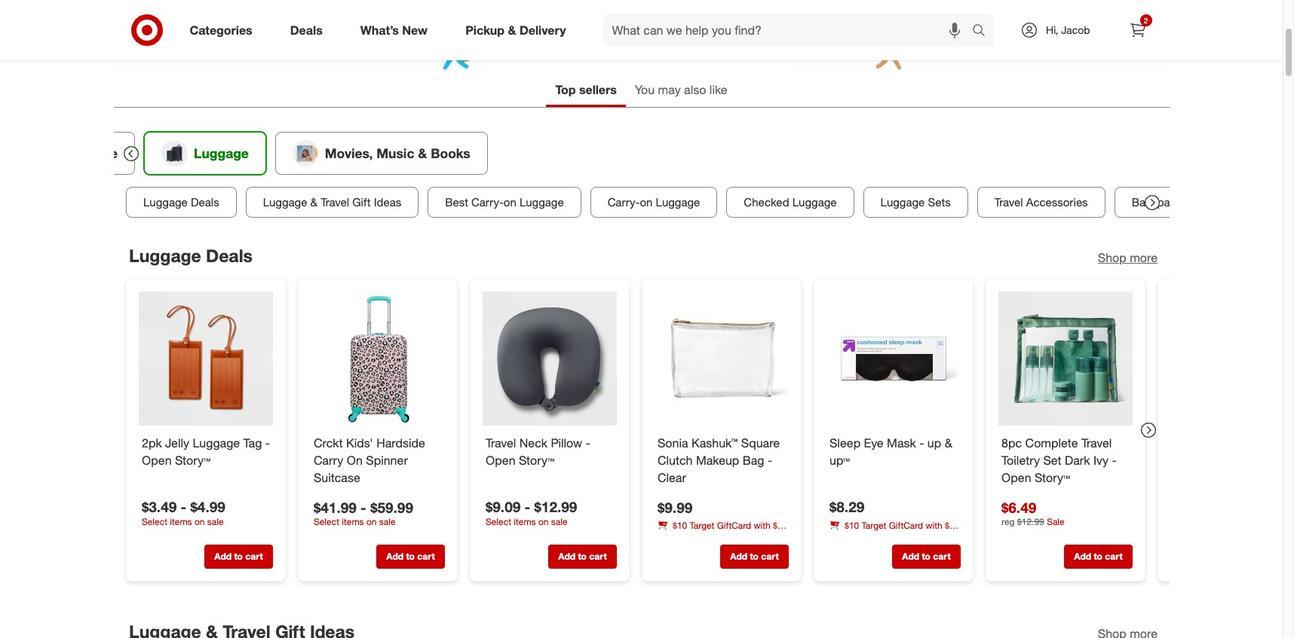 Task type: vqa. For each thing, say whether or not it's contained in the screenshot.
This to the bottom
no



Task type: locate. For each thing, give the bounding box(es) containing it.
deals down luggage button
[[190, 195, 219, 210]]

deals inside "button"
[[190, 195, 219, 210]]

5 cart from the left
[[933, 551, 951, 563]]

2 items from the left
[[513, 516, 536, 527]]

2 with from the left
[[754, 520, 770, 532]]

1 $10 target giftcard with $40 health & beauty purchase button from the left
[[829, 519, 961, 544]]

top sellers link
[[546, 75, 626, 107]]

0 horizontal spatial $10 target giftcard with $40 health & beauty purchase
[[657, 520, 787, 545]]

travel left "neck"
[[485, 436, 516, 451]]

2 $10 target giftcard with $40 health & beauty purchase button from the left
[[657, 520, 789, 545]]

0 vertical spatial luggage deals
[[143, 195, 219, 210]]

add to cart for $9.99
[[730, 551, 779, 563]]

1 giftcard from the left
[[889, 520, 923, 531]]

select down $3.49
[[141, 516, 167, 527]]

0 horizontal spatial target
[[689, 520, 714, 532]]

1 horizontal spatial open
[[485, 453, 515, 468]]

add for $9.99
[[730, 551, 747, 563]]

4 add to cart from the left
[[730, 551, 779, 563]]

1 to from the left
[[234, 551, 242, 563]]

on inside $41.99 - $59.99 select items on sale
[[366, 517, 376, 528]]

story™ inside travel neck pillow - open story™
[[519, 453, 554, 468]]

beauty
[[865, 533, 893, 544], [693, 533, 721, 545]]

1 select from the left
[[141, 516, 167, 527]]

sale down $4.99
[[207, 516, 223, 527]]

select for $3.49 - $4.99
[[141, 516, 167, 527]]

carry
[[313, 453, 343, 468]]

carry- inside "button"
[[607, 195, 640, 210]]

2 to from the left
[[406, 551, 414, 563]]

1 horizontal spatial $12.99
[[1017, 517, 1044, 528]]

deals down luggage deals "button"
[[206, 245, 252, 266]]

suitcase
[[313, 470, 360, 485]]

8pc complete travel toiletry set dark ivy - open story™ link
[[1001, 435, 1130, 487]]

- inside the sonia kashuk™ square clutch makeup bag - clear
[[767, 453, 772, 468]]

crckt kids' hardside carry on spinner suitcase image
[[310, 292, 445, 426], [310, 292, 445, 426]]

items
[[170, 516, 192, 527], [513, 516, 536, 527], [342, 517, 364, 528]]

luggage deals button
[[126, 187, 236, 218]]

3 add from the left
[[558, 551, 575, 563]]

4 add from the left
[[730, 551, 747, 563]]

to for $6.49
[[1094, 551, 1102, 563]]

sale inside $3.49 - $4.99 select items on sale
[[207, 516, 223, 527]]

$10 target giftcard with $40 health & beauty purchase button down $8.29
[[829, 519, 961, 544]]

health for $8.29
[[829, 533, 854, 544]]

0 horizontal spatial purchase
[[723, 533, 761, 545]]

travel
[[320, 195, 349, 210], [994, 195, 1023, 210], [485, 436, 516, 451], [1081, 436, 1112, 451]]

target for $8.29
[[861, 520, 886, 531]]

& right up
[[945, 436, 952, 451]]

to
[[234, 551, 242, 563], [406, 551, 414, 563], [578, 551, 586, 563], [750, 551, 758, 563], [922, 551, 930, 563], [1094, 551, 1102, 563]]

giftcard down 'sonia kashuk™ square clutch makeup bag - clear' link
[[717, 520, 751, 532]]

$40
[[945, 520, 959, 531], [773, 520, 787, 532]]

with left reg
[[926, 520, 942, 531]]

2 horizontal spatial select
[[485, 516, 511, 527]]

6 add to cart from the left
[[1074, 551, 1122, 563]]

2 cart from the left
[[417, 551, 435, 563]]

pillow
[[551, 436, 582, 451]]

1 horizontal spatial giftcard
[[889, 520, 923, 531]]

3 sale from the left
[[379, 517, 395, 528]]

2 horizontal spatial sale
[[551, 516, 567, 527]]

crckt kids' hardside carry on spinner suitcase
[[313, 436, 425, 485]]

sale for $59.99
[[379, 517, 395, 528]]

0 horizontal spatial health
[[657, 533, 682, 545]]

- inside travel neck pillow - open story™
[[585, 436, 590, 451]]

also
[[684, 82, 706, 97]]

sale inside $9.09 - $12.99 select items on sale
[[551, 516, 567, 527]]

1 horizontal spatial beauty
[[865, 533, 893, 544]]

beauty for $8.29
[[865, 533, 893, 544]]

2 add to cart button from the left
[[376, 545, 445, 569]]

target down $8.29
[[861, 520, 886, 531]]

1 horizontal spatial $10
[[844, 520, 859, 531]]

on inside $9.09 - $12.99 select items on sale
[[538, 516, 548, 527]]

& down $9.99
[[685, 533, 690, 545]]

$3.49
[[141, 498, 176, 516]]

backpacks
[[1132, 195, 1187, 210]]

8pc complete travel toiletry set dark ivy - open story™
[[1001, 436, 1117, 485]]

to for $8.29
[[922, 551, 930, 563]]

0 horizontal spatial beauty
[[693, 533, 721, 545]]

2 sale from the left
[[551, 516, 567, 527]]

giftcard
[[889, 520, 923, 531], [717, 520, 751, 532]]

select inside $41.99 - $59.99 select items on sale
[[313, 517, 339, 528]]

4 to from the left
[[750, 551, 758, 563]]

add to cart
[[214, 551, 263, 563], [386, 551, 435, 563], [558, 551, 607, 563], [730, 551, 779, 563], [902, 551, 951, 563], [1074, 551, 1122, 563]]

story™ inside 2pk jelly luggage tag - open story™
[[175, 453, 210, 468]]

on inside $3.49 - $4.99 select items on sale
[[194, 516, 204, 527]]

6 add from the left
[[1074, 551, 1091, 563]]

makeup
[[696, 453, 739, 468]]

open down "toiletry"
[[1001, 470, 1031, 485]]

3 to from the left
[[578, 551, 586, 563]]

$10 target giftcard with $40 health & beauty purchase down $8.29
[[829, 520, 959, 544]]

2 $10 from the left
[[672, 520, 687, 532]]

add to cart for $9.09 - $12.99
[[558, 551, 607, 563]]

0 horizontal spatial with
[[754, 520, 770, 532]]

1 horizontal spatial carry-
[[607, 195, 640, 210]]

sale down the travel neck pillow - open story™ link
[[551, 516, 567, 527]]

checked
[[744, 195, 789, 210]]

0 horizontal spatial $10 target giftcard with $40 health & beauty purchase button
[[657, 520, 789, 545]]

1 with from the left
[[926, 520, 942, 531]]

cart for $8.29
[[933, 551, 951, 563]]

1 sale from the left
[[207, 516, 223, 527]]

select inside $9.09 - $12.99 select items on sale
[[485, 516, 511, 527]]

sonia kashuk™ square clutch makeup bag - clear image
[[654, 292, 789, 426], [654, 292, 789, 426]]

on for $3.49 - $4.99
[[194, 516, 204, 527]]

backpacks button
[[1114, 187, 1205, 218]]

best carry-on luggage button
[[427, 187, 581, 218]]

6 to from the left
[[1094, 551, 1102, 563]]

3 items from the left
[[342, 517, 364, 528]]

& inside sleep eye mask - up & up™
[[945, 436, 952, 451]]

on
[[503, 195, 516, 210], [640, 195, 652, 210], [194, 516, 204, 527], [538, 516, 548, 527], [366, 517, 376, 528]]

5 add from the left
[[902, 551, 919, 563]]

select down $9.09
[[485, 516, 511, 527]]

& down $8.29
[[857, 533, 862, 544]]

items for $9.09
[[513, 516, 536, 527]]

open up $9.09
[[485, 453, 515, 468]]

0 horizontal spatial open
[[141, 453, 171, 468]]

luggage deals down luggage deals "button"
[[129, 245, 252, 266]]

6 cart from the left
[[1105, 551, 1122, 563]]

6 add to cart button from the left
[[1064, 545, 1133, 569]]

2 horizontal spatial items
[[513, 516, 536, 527]]

- right '$41.99'
[[360, 499, 366, 516]]

target down $9.99
[[689, 520, 714, 532]]

$10 target giftcard with $40 health & beauty purchase button for $8.29
[[829, 519, 961, 544]]

add to cart for $3.49 - $4.99
[[214, 551, 263, 563]]

1 horizontal spatial with
[[926, 520, 942, 531]]

1 $40 from the left
[[945, 520, 959, 531]]

purchase for $8.29
[[895, 533, 933, 544]]

sets
[[928, 195, 951, 210]]

$12.99 inside the $6.49 reg $12.99 sale
[[1017, 517, 1044, 528]]

$10 target giftcard with $40 health & beauty purchase button
[[829, 519, 961, 544], [657, 520, 789, 545]]

cart for $9.99
[[761, 551, 779, 563]]

travel neck pillow - open story™ link
[[485, 435, 614, 469]]

1 add to cart from the left
[[214, 551, 263, 563]]

0 horizontal spatial sale
[[207, 516, 223, 527]]

1 add to cart button from the left
[[204, 545, 273, 569]]

items inside $9.09 - $12.99 select items on sale
[[513, 516, 536, 527]]

1 vertical spatial $12.99
[[1017, 517, 1044, 528]]

$6.49
[[1001, 499, 1036, 516]]

1 horizontal spatial select
[[313, 517, 339, 528]]

story™ down set at the bottom
[[1035, 470, 1070, 485]]

health
[[829, 533, 854, 544], [657, 533, 682, 545]]

- right ivy
[[1112, 453, 1117, 468]]

home button
[[30, 132, 135, 175]]

sale down the $59.99
[[379, 517, 395, 528]]

- right $9.09
[[524, 498, 530, 516]]

$59.99
[[370, 499, 413, 516]]

sleep eye mask - up & up™ image
[[826, 292, 961, 426], [826, 292, 961, 426]]

$12.99 inside $9.09 - $12.99 select items on sale
[[534, 498, 577, 516]]

health down $9.99
[[657, 533, 682, 545]]

2 target from the left
[[689, 520, 714, 532]]

2 select from the left
[[485, 516, 511, 527]]

$10 down $9.99
[[672, 520, 687, 532]]

travel up ivy
[[1081, 436, 1112, 451]]

$12.99 for $6.49
[[1017, 517, 1044, 528]]

like
[[710, 82, 728, 97]]

& left gift
[[310, 195, 317, 210]]

items inside $3.49 - $4.99 select items on sale
[[170, 516, 192, 527]]

- right "bag"
[[767, 453, 772, 468]]

with down "bag"
[[754, 520, 770, 532]]

eye
[[864, 436, 883, 451]]

carry-
[[471, 195, 503, 210], [607, 195, 640, 210]]

$12.99
[[534, 498, 577, 516], [1017, 517, 1044, 528]]

gift
[[352, 195, 370, 210]]

home
[[80, 145, 117, 161]]

0 horizontal spatial giftcard
[[717, 520, 751, 532]]

2 horizontal spatial story™
[[1035, 470, 1070, 485]]

&
[[508, 22, 516, 37], [418, 145, 427, 161], [310, 195, 317, 210], [945, 436, 952, 451], [857, 533, 862, 544], [685, 533, 690, 545]]

$10 target giftcard with $40 health & beauty purchase button for $9.99
[[657, 520, 789, 545]]

0 horizontal spatial carry-
[[471, 195, 503, 210]]

4 add to cart button from the left
[[720, 545, 789, 569]]

$10 target giftcard with $40 health & beauty purchase down $9.99
[[657, 520, 787, 545]]

shop
[[1098, 250, 1126, 265]]

add
[[214, 551, 231, 563], [386, 551, 403, 563], [558, 551, 575, 563], [730, 551, 747, 563], [902, 551, 919, 563], [1074, 551, 1091, 563]]

luggage
[[193, 145, 248, 161], [143, 195, 187, 210], [263, 195, 307, 210], [519, 195, 564, 210], [655, 195, 700, 210], [792, 195, 837, 210], [880, 195, 925, 210], [129, 245, 201, 266], [192, 436, 240, 451]]

to for $41.99 - $59.99
[[406, 551, 414, 563]]

3 select from the left
[[313, 517, 339, 528]]

- right pillow
[[585, 436, 590, 451]]

sale for $4.99
[[207, 516, 223, 527]]

$10 target giftcard with $40 health & beauty purchase
[[829, 520, 959, 544], [657, 520, 787, 545]]

0 horizontal spatial select
[[141, 516, 167, 527]]

$12.99 down $6.49
[[1017, 517, 1044, 528]]

5 add to cart from the left
[[902, 551, 951, 563]]

giftcard for $9.99
[[717, 520, 751, 532]]

2 $10 target giftcard with $40 health & beauty purchase from the left
[[657, 520, 787, 545]]

target
[[861, 520, 886, 531], [689, 520, 714, 532]]

giftcard for $8.29
[[889, 520, 923, 531]]

1 horizontal spatial sale
[[379, 517, 395, 528]]

1 horizontal spatial story™
[[519, 453, 554, 468]]

$12.99 right $9.09
[[534, 498, 577, 516]]

2 add to cart from the left
[[386, 551, 435, 563]]

1 horizontal spatial items
[[342, 517, 364, 528]]

- left up
[[919, 436, 924, 451]]

- inside $9.09 - $12.99 select items on sale
[[524, 498, 530, 516]]

- inside 2pk jelly luggage tag - open story™
[[265, 436, 270, 451]]

purchase
[[895, 533, 933, 544], [723, 533, 761, 545]]

1 horizontal spatial purchase
[[895, 533, 933, 544]]

pickup
[[466, 22, 505, 37]]

$12.99 for $9.09 - $12.99
[[534, 498, 577, 516]]

2 $40 from the left
[[773, 520, 787, 532]]

1 add from the left
[[214, 551, 231, 563]]

add for $8.29
[[902, 551, 919, 563]]

items inside $41.99 - $59.99 select items on sale
[[342, 517, 364, 528]]

0 horizontal spatial $12.99
[[534, 498, 577, 516]]

1 horizontal spatial $10 target giftcard with $40 health & beauty purchase button
[[829, 519, 961, 544]]

0 horizontal spatial $40
[[773, 520, 787, 532]]

to for $9.09 - $12.99
[[578, 551, 586, 563]]

add to cart button
[[204, 545, 273, 569], [376, 545, 445, 569], [548, 545, 617, 569], [720, 545, 789, 569], [892, 545, 961, 569], [1064, 545, 1133, 569]]

cart for $6.49
[[1105, 551, 1122, 563]]

what's
[[360, 22, 399, 37]]

top sellers
[[555, 82, 617, 97]]

items down $3.49
[[170, 516, 192, 527]]

3 cart from the left
[[589, 551, 607, 563]]

1 horizontal spatial $10 target giftcard with $40 health & beauty purchase
[[829, 520, 959, 544]]

- right tag
[[265, 436, 270, 451]]

1 horizontal spatial $40
[[945, 520, 959, 531]]

add to cart for $8.29
[[902, 551, 951, 563]]

4 cart from the left
[[761, 551, 779, 563]]

1 horizontal spatial target
[[861, 520, 886, 531]]

open down 2pk
[[141, 453, 171, 468]]

health down $8.29
[[829, 533, 854, 544]]

1 $10 from the left
[[844, 520, 859, 531]]

1 cart from the left
[[245, 551, 263, 563]]

0 vertical spatial deals
[[290, 22, 323, 37]]

5 add to cart button from the left
[[892, 545, 961, 569]]

open inside 8pc complete travel toiletry set dark ivy - open story™
[[1001, 470, 1031, 485]]

items down $9.09
[[513, 516, 536, 527]]

2 carry- from the left
[[607, 195, 640, 210]]

2 giftcard from the left
[[717, 520, 751, 532]]

- inside $3.49 - $4.99 select items on sale
[[180, 498, 186, 516]]

crckt
[[313, 436, 343, 451]]

0 vertical spatial $12.99
[[534, 498, 577, 516]]

giftcard down sleep eye mask - up & up™ link in the right bottom of the page
[[889, 520, 923, 531]]

2 add from the left
[[386, 551, 403, 563]]

add for $9.09 - $12.99
[[558, 551, 575, 563]]

1 carry- from the left
[[471, 195, 503, 210]]

items for $41.99
[[342, 517, 364, 528]]

up
[[927, 436, 941, 451]]

2pk jelly luggage tag - open story™
[[141, 436, 270, 468]]

8pc complete travel toiletry set dark ivy - open story™ image
[[998, 292, 1133, 426], [998, 292, 1133, 426]]

- left $4.99
[[180, 498, 186, 516]]

deals
[[290, 22, 323, 37], [190, 195, 219, 210], [206, 245, 252, 266]]

1 horizontal spatial health
[[829, 533, 854, 544]]

to for $9.99
[[750, 551, 758, 563]]

0 horizontal spatial story™
[[175, 453, 210, 468]]

1 target from the left
[[861, 520, 886, 531]]

story™ down "neck"
[[519, 453, 554, 468]]

2 horizontal spatial open
[[1001, 470, 1031, 485]]

$10
[[844, 520, 859, 531], [672, 520, 687, 532]]

sale inside $41.99 - $59.99 select items on sale
[[379, 517, 395, 528]]

items down '$41.99'
[[342, 517, 364, 528]]

3 add to cart button from the left
[[548, 545, 617, 569]]

2pk jelly luggage tag - open story™ image
[[138, 292, 273, 426], [138, 292, 273, 426]]

3 add to cart from the left
[[558, 551, 607, 563]]

with
[[926, 520, 942, 531], [754, 520, 770, 532]]

select down '$41.99'
[[313, 517, 339, 528]]

clutch
[[657, 453, 692, 468]]

may
[[658, 82, 681, 97]]

carry-on luggage button
[[590, 187, 717, 218]]

sale
[[1047, 517, 1064, 528]]

0 horizontal spatial $10
[[672, 520, 687, 532]]

1 $10 target giftcard with $40 health & beauty purchase from the left
[[829, 520, 959, 544]]

1 vertical spatial deals
[[190, 195, 219, 210]]

$10 target giftcard with $40 health & beauty purchase button down $9.99
[[657, 520, 789, 545]]

add to cart button for $9.09 - $12.99
[[548, 545, 617, 569]]

carry- inside button
[[471, 195, 503, 210]]

categories
[[190, 22, 252, 37]]

$41.99
[[313, 499, 356, 516]]

$10 down $8.29
[[844, 520, 859, 531]]

jelly
[[165, 436, 189, 451]]

best carry-on luggage
[[445, 195, 564, 210]]

deals left what's
[[290, 22, 323, 37]]

travel neck pillow - open story™ image
[[482, 292, 617, 426], [482, 292, 617, 426]]

$41.99 - $59.99 select items on sale
[[313, 499, 413, 528]]

0 horizontal spatial items
[[170, 516, 192, 527]]

story™ inside 8pc complete travel toiletry set dark ivy - open story™
[[1035, 470, 1070, 485]]

select for $41.99 - $59.99
[[313, 517, 339, 528]]

1 items from the left
[[170, 516, 192, 527]]

select inside $3.49 - $4.99 select items on sale
[[141, 516, 167, 527]]

health for $9.99
[[657, 533, 682, 545]]

cart for $9.09 - $12.99
[[589, 551, 607, 563]]

delivery
[[520, 22, 566, 37]]

story™ down jelly
[[175, 453, 210, 468]]

5 to from the left
[[922, 551, 930, 563]]

open
[[141, 453, 171, 468], [485, 453, 515, 468], [1001, 470, 1031, 485]]

luggage deals down luggage button
[[143, 195, 219, 210]]



Task type: describe. For each thing, give the bounding box(es) containing it.
$3.49 - $4.99 select items on sale
[[141, 498, 225, 527]]

search button
[[965, 14, 1002, 50]]

luggage & travel gift ideas button
[[245, 187, 418, 218]]

add for $3.49 - $4.99
[[214, 551, 231, 563]]

more
[[1130, 250, 1157, 265]]

2 link
[[1121, 14, 1154, 47]]

sonia kashuk™ square clutch makeup bag - clear
[[657, 436, 780, 485]]

- inside sleep eye mask - up & up™
[[919, 436, 924, 451]]

$4.99
[[190, 498, 225, 516]]

ideas
[[373, 195, 401, 210]]

shop more button
[[1098, 249, 1157, 267]]

to for $3.49 - $4.99
[[234, 551, 242, 563]]

what's new
[[360, 22, 428, 37]]

add for $41.99 - $59.99
[[386, 551, 403, 563]]

dark
[[1065, 453, 1090, 468]]

luggage & travel gift ideas
[[263, 195, 401, 210]]

kashuk™
[[691, 436, 738, 451]]

hardside
[[376, 436, 425, 451]]

top
[[555, 82, 576, 97]]

cart for $41.99 - $59.99
[[417, 551, 435, 563]]

$10 for $8.29
[[844, 520, 859, 531]]

- inside $41.99 - $59.99 select items on sale
[[360, 499, 366, 516]]

open inside 2pk jelly luggage tag - open story™
[[141, 453, 171, 468]]

beauty for $9.99
[[693, 533, 721, 545]]

crckt kids' hardside carry on spinner suitcase link
[[313, 435, 442, 487]]

search
[[965, 24, 1002, 39]]

complete
[[1025, 436, 1078, 451]]

sleep eye mask - up & up™
[[829, 436, 952, 468]]

jacob
[[1061, 23, 1090, 36]]

accessories
[[1026, 195, 1088, 210]]

on inside button
[[503, 195, 516, 210]]

ivy
[[1093, 453, 1108, 468]]

hi,
[[1046, 23, 1058, 36]]

target for $9.99
[[689, 520, 714, 532]]

sleep
[[829, 436, 860, 451]]

checked luggage button
[[726, 187, 854, 218]]

add to cart for $6.49
[[1074, 551, 1122, 563]]

toiletry
[[1001, 453, 1040, 468]]

8pc
[[1001, 436, 1022, 451]]

luggage inside 2pk jelly luggage tag - open story™
[[192, 436, 240, 451]]

luggage sets button
[[863, 187, 968, 218]]

$10 target giftcard with $40 health & beauty purchase for $9.99
[[657, 520, 787, 545]]

add to cart for $41.99 - $59.99
[[386, 551, 435, 563]]

select for $9.09 - $12.99
[[485, 516, 511, 527]]

sonia kashuk™ square clutch makeup bag - clear link
[[657, 435, 786, 487]]

$40 for $8.29
[[945, 520, 959, 531]]

2pk
[[141, 436, 161, 451]]

neck
[[519, 436, 547, 451]]

on
[[346, 453, 362, 468]]

luggage deals inside "button"
[[143, 195, 219, 210]]

sellers
[[579, 82, 617, 97]]

$6.49 reg $12.99 sale
[[1001, 499, 1064, 528]]

2 vertical spatial deals
[[206, 245, 252, 266]]

add to cart button for $9.99
[[720, 545, 789, 569]]

add to cart button for $41.99 - $59.99
[[376, 545, 445, 569]]

cart for $3.49 - $4.99
[[245, 551, 263, 563]]

carry-on luggage
[[607, 195, 700, 210]]

What can we help you find? suggestions appear below search field
[[603, 14, 976, 47]]

square
[[741, 436, 780, 451]]

$9.99
[[657, 499, 692, 516]]

with for $8.29
[[926, 520, 942, 531]]

kids'
[[346, 436, 373, 451]]

add to cart button for $6.49
[[1064, 545, 1133, 569]]

travel neck pillow - open story™
[[485, 436, 590, 468]]

$9.09 - $12.99 select items on sale
[[485, 498, 577, 527]]

$10 target giftcard with $40 health & beauty purchase for $8.29
[[829, 520, 959, 544]]

you may also like
[[635, 82, 728, 97]]

on for $9.09 - $12.99
[[538, 516, 548, 527]]

set
[[1043, 453, 1061, 468]]

categories link
[[177, 14, 271, 47]]

travel inside travel neck pillow - open story™
[[485, 436, 516, 451]]

travel accessories button
[[977, 187, 1105, 218]]

add to cart button for $8.29
[[892, 545, 961, 569]]

2pk jelly luggage tag - open story™ link
[[141, 435, 270, 469]]

add to cart button for $3.49 - $4.99
[[204, 545, 273, 569]]

mask
[[887, 436, 916, 451]]

on inside "button"
[[640, 195, 652, 210]]

on for $41.99 - $59.99
[[366, 517, 376, 528]]

$9.09
[[485, 498, 520, 516]]

you may also like link
[[626, 75, 737, 107]]

new
[[402, 22, 428, 37]]

what's new link
[[348, 14, 447, 47]]

travel inside 8pc complete travel toiletry set dark ivy - open story™
[[1081, 436, 1112, 451]]

hi, jacob
[[1046, 23, 1090, 36]]

& right music
[[418, 145, 427, 161]]

reg
[[1001, 517, 1014, 528]]

spinner
[[366, 453, 408, 468]]

- inside 8pc complete travel toiletry set dark ivy - open story™
[[1112, 453, 1117, 468]]

sonia
[[657, 436, 688, 451]]

luggage sets
[[880, 195, 951, 210]]

deals link
[[277, 14, 341, 47]]

tag
[[243, 436, 262, 451]]

pickup & delivery
[[466, 22, 566, 37]]

travel left gift
[[320, 195, 349, 210]]

open inside travel neck pillow - open story™
[[485, 453, 515, 468]]

books
[[430, 145, 470, 161]]

music
[[376, 145, 414, 161]]

luggage button
[[144, 132, 266, 175]]

movies,
[[325, 145, 373, 161]]

add for $6.49
[[1074, 551, 1091, 563]]

travel accessories
[[994, 195, 1088, 210]]

best
[[445, 195, 468, 210]]

you
[[635, 82, 655, 97]]

& right pickup
[[508, 22, 516, 37]]

sale for $12.99
[[551, 516, 567, 527]]

bag
[[742, 453, 764, 468]]

1 vertical spatial luggage deals
[[129, 245, 252, 266]]

clear
[[657, 470, 686, 485]]

2
[[1144, 16, 1148, 25]]

purchase for $9.99
[[723, 533, 761, 545]]

travel left accessories
[[994, 195, 1023, 210]]

checked luggage
[[744, 195, 837, 210]]

items for $3.49
[[170, 516, 192, 527]]

$10 for $9.99
[[672, 520, 687, 532]]

movies, music & books
[[325, 145, 470, 161]]

$40 for $9.99
[[773, 520, 787, 532]]

movies, music & books button
[[275, 132, 487, 175]]

shop more
[[1098, 250, 1157, 265]]

with for $9.99
[[754, 520, 770, 532]]

$8.29
[[829, 498, 864, 516]]



